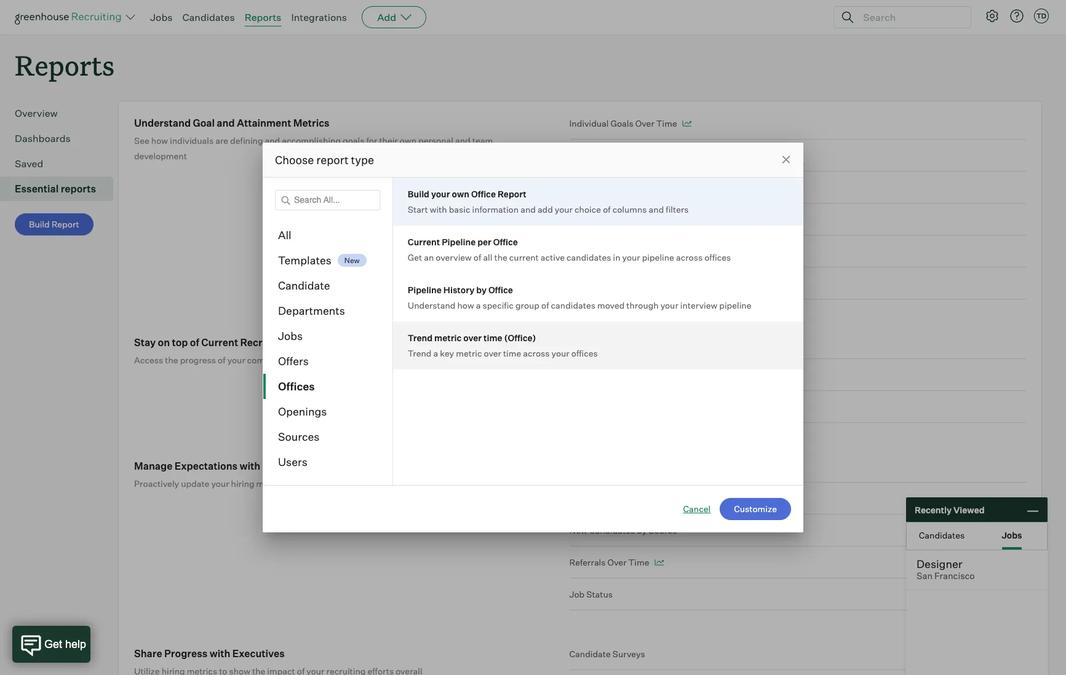 Task type: describe. For each thing, give the bounding box(es) containing it.
0 vertical spatial reports
[[245, 11, 281, 23]]

see
[[134, 135, 149, 146]]

new candidates by source
[[569, 526, 677, 536]]

per
[[636, 338, 650, 348]]

specific
[[483, 300, 514, 311]]

pipeline for interview
[[719, 300, 752, 311]]

candidates inside current pipeline per office get an overview of all the current active candidates in your pipeline across offices
[[567, 252, 611, 263]]

time down new candidates by source
[[629, 558, 649, 568]]

filters
[[666, 204, 689, 215]]

new for new
[[344, 256, 360, 265]]

recruiting
[[240, 337, 290, 349]]

time to review applications goal attainment link
[[569, 204, 1026, 236]]

1 vertical spatial activity
[[621, 370, 652, 380]]

of right top
[[190, 337, 199, 349]]

integrations link
[[291, 11, 347, 23]]

a for key
[[433, 348, 438, 359]]

candidate surveys link
[[569, 648, 1026, 671]]

cancel link
[[683, 503, 711, 516]]

review
[[602, 214, 631, 225]]

of inside pipeline history by office understand how a specific group of candidates moved through your interview pipeline
[[541, 300, 549, 311]]

greenhouse recruiting image
[[15, 10, 126, 25]]

overview link
[[15, 106, 108, 121]]

managers
[[294, 460, 342, 473]]

offices inside trend metric over time (office) trend a key metric over time across your offices
[[571, 348, 598, 359]]

to for review
[[592, 214, 600, 225]]

time to review applications goal attainment
[[569, 214, 751, 225]]

attainment inside understand goal and attainment metrics see how individuals are defining and accomplishing goals for their own personal and team development
[[237, 117, 291, 129]]

icon chart image for time to submit scorecards goal attainment
[[752, 185, 761, 191]]

icon chart image for referrals over time
[[654, 560, 664, 566]]

moved
[[597, 300, 625, 311]]

individual
[[569, 118, 609, 129]]

update
[[181, 479, 209, 489]]

source
[[649, 526, 677, 536]]

users
[[278, 455, 308, 469]]

report
[[316, 153, 349, 167]]

new candidates by source link
[[569, 515, 1026, 547]]

cancel
[[683, 504, 711, 514]]

how inside pipeline history by office understand how a specific group of candidates moved through your interview pipeline
[[457, 300, 474, 311]]

0 horizontal spatial over
[[463, 333, 482, 343]]

company's
[[247, 355, 291, 366]]

reports
[[61, 183, 96, 195]]

templates
[[278, 254, 332, 267]]

managers
[[256, 479, 297, 489]]

designer
[[917, 557, 963, 571]]

all
[[483, 252, 493, 263]]

san
[[917, 571, 933, 582]]

hiring inside stay on top of current recruiting activity access the progress of your company's current hiring process
[[324, 355, 348, 366]]

francisco
[[935, 571, 975, 582]]

current pipeline per office get an overview of all the current active candidates in your pipeline across offices
[[408, 237, 731, 263]]

key
[[440, 348, 454, 359]]

understand goal and attainment metrics see how individuals are defining and accomplishing goals for their own personal and team development
[[134, 117, 493, 161]]

dashboards link
[[15, 131, 108, 146]]

offices
[[278, 380, 315, 393]]

to for schedule
[[592, 246, 600, 257]]

defining
[[230, 135, 263, 146]]

current for current pipeline per office get an overview of all the current active candidates in your pipeline across offices
[[408, 237, 440, 247]]

goals
[[611, 118, 634, 129]]

metrics
[[293, 117, 330, 129]]

schedule
[[602, 246, 640, 257]]

development
[[134, 151, 187, 161]]

group
[[516, 300, 540, 311]]

office for own
[[471, 189, 496, 199]]

offices inside current pipeline per office get an overview of all the current active candidates in your pipeline across offices
[[705, 252, 731, 263]]

2 vertical spatial jobs
[[1002, 530, 1022, 541]]

departments
[[278, 304, 345, 318]]

status
[[326, 479, 351, 489]]

process
[[350, 355, 382, 366]]

information
[[472, 204, 519, 215]]

to for submit
[[592, 182, 600, 193]]

customize button
[[720, 498, 791, 521]]

all
[[278, 228, 291, 242]]

start
[[408, 204, 428, 215]]

surveys
[[613, 649, 645, 660]]

status
[[587, 590, 613, 600]]

0 horizontal spatial time
[[484, 333, 502, 343]]

time to submit scorecards goal attainment
[[569, 182, 747, 193]]

icon chart image for time to schedule available candidate goal attainment
[[795, 249, 804, 255]]

goal inside understand goal and attainment metrics see how individuals are defining and accomplishing goals for their own personal and team development
[[193, 117, 215, 129]]

saved link
[[15, 156, 108, 171]]

share progress with executives
[[134, 648, 285, 660]]

through
[[627, 300, 659, 311]]

history
[[444, 285, 475, 295]]

report inside button
[[51, 219, 79, 230]]

integrations
[[291, 11, 347, 23]]

essential reports
[[15, 183, 96, 195]]

new for new candidates by source
[[569, 526, 587, 536]]

across inside trend metric over time (office) trend a key metric over time across your offices
[[523, 348, 550, 359]]

pipeline for current pipeline per job
[[602, 338, 634, 348]]

in
[[613, 252, 621, 263]]

build report button
[[15, 214, 93, 236]]

td button
[[1034, 9, 1049, 23]]

job status link
[[569, 579, 1026, 611]]

1 trend from the top
[[408, 333, 433, 343]]

Search text field
[[860, 8, 960, 26]]

and up the are
[[217, 117, 235, 129]]

recently
[[915, 505, 952, 515]]

manage expectations with hiring managers proactively update your hiring managers on the status of each job
[[134, 460, 396, 489]]

accomplishing
[[282, 135, 341, 146]]

team
[[472, 135, 493, 146]]

time right goals
[[656, 118, 677, 129]]

and left add
[[521, 204, 536, 215]]

the inside stay on top of current recruiting activity access the progress of your company's current hiring process
[[165, 355, 178, 366]]

referrals
[[569, 558, 606, 568]]

hiring
[[262, 460, 292, 473]]

candidates inside pipeline history by office understand how a specific group of candidates moved through your interview pipeline
[[551, 300, 596, 311]]

0 horizontal spatial candidates
[[182, 11, 235, 23]]

of inside the build your own office report start with basic information and add your choice of columns and filters
[[603, 204, 611, 215]]

choose report type dialog
[[263, 143, 804, 533]]

interviewing activity
[[569, 370, 652, 380]]

0 vertical spatial over
[[635, 118, 655, 129]]



Task type: vqa. For each thing, say whether or not it's contained in the screenshot.
leftmost link
no



Task type: locate. For each thing, give the bounding box(es) containing it.
reports down the greenhouse recruiting image
[[15, 47, 115, 83]]

by for history
[[476, 285, 487, 295]]

metric right key
[[456, 348, 482, 359]]

offices
[[705, 252, 731, 263], [571, 348, 598, 359]]

icon chart image
[[682, 121, 691, 127], [752, 185, 761, 191], [795, 249, 804, 255], [654, 560, 664, 566]]

offers
[[278, 354, 309, 368]]

by inside pipeline history by office understand how a specific group of candidates moved through your interview pipeline
[[476, 285, 487, 295]]

0 horizontal spatial the
[[165, 355, 178, 366]]

hiring left managers
[[231, 479, 254, 489]]

hiring left process
[[324, 355, 348, 366]]

pipeline inside pipeline history by office understand how a specific group of candidates moved through your interview pipeline
[[719, 300, 752, 311]]

across inside current pipeline per office get an overview of all the current active candidates in your pipeline across offices
[[676, 252, 703, 263]]

1 vertical spatial time
[[503, 348, 521, 359]]

add button
[[362, 6, 427, 28]]

current up 'progress'
[[201, 337, 238, 349]]

by
[[476, 285, 487, 295], [637, 526, 647, 536]]

individual goals over time
[[569, 118, 677, 129]]

1 vertical spatial the
[[165, 355, 178, 366]]

available
[[642, 246, 679, 257]]

expectations
[[175, 460, 238, 473]]

0 vertical spatial hiring
[[324, 355, 348, 366]]

2 horizontal spatial pipeline
[[602, 338, 634, 348]]

job
[[652, 338, 667, 348], [569, 590, 585, 600]]

choose
[[275, 153, 314, 167]]

1 vertical spatial job
[[569, 590, 585, 600]]

0 horizontal spatial across
[[523, 348, 550, 359]]

configure image
[[985, 9, 1000, 23]]

1 horizontal spatial build
[[408, 189, 429, 199]]

1 horizontal spatial current
[[408, 237, 440, 247]]

time left (office)
[[484, 333, 502, 343]]

offices up interviewing
[[571, 348, 598, 359]]

report inside the build your own office report start with basic information and add your choice of columns and filters
[[498, 189, 527, 199]]

your inside stay on top of current recruiting activity access the progress of your company's current hiring process
[[227, 355, 245, 366]]

reports link
[[245, 11, 281, 23]]

goals
[[343, 135, 365, 146]]

candidate inside choose report type dialog
[[278, 279, 330, 292]]

own
[[400, 135, 417, 146], [452, 189, 469, 199]]

over
[[463, 333, 482, 343], [484, 348, 501, 359]]

pipeline
[[642, 252, 674, 263], [719, 300, 752, 311]]

by right history
[[476, 285, 487, 295]]

0 vertical spatial office
[[471, 189, 496, 199]]

pipeline inside current pipeline per office get an overview of all the current active candidates in your pipeline across offices
[[642, 252, 674, 263]]

1 horizontal spatial on
[[299, 479, 309, 489]]

job left status
[[569, 590, 585, 600]]

2 vertical spatial the
[[311, 479, 324, 489]]

new right 'templates' at top left
[[344, 256, 360, 265]]

your inside trend metric over time (office) trend a key metric over time across your offices
[[552, 348, 570, 359]]

to left in
[[592, 246, 600, 257]]

of right 'progress'
[[218, 355, 226, 366]]

and right defining
[[265, 135, 280, 146]]

on left top
[[158, 337, 170, 349]]

build report
[[29, 219, 79, 230]]

reports right candidates link in the top left of the page
[[245, 11, 281, 23]]

2 horizontal spatial current
[[569, 338, 600, 348]]

1 horizontal spatial report
[[498, 189, 527, 199]]

hiring inside manage expectations with hiring managers proactively update your hiring managers on the status of each job
[[231, 479, 254, 489]]

office for per
[[493, 237, 518, 247]]

icon chart image for individual goals over time
[[682, 121, 691, 127]]

office for by
[[488, 285, 513, 295]]

office inside pipeline history by office understand how a specific group of candidates moved through your interview pipeline
[[488, 285, 513, 295]]

current
[[408, 237, 440, 247], [201, 337, 238, 349], [569, 338, 600, 348]]

1 vertical spatial across
[[523, 348, 550, 359]]

by left source
[[637, 526, 647, 536]]

1 horizontal spatial over
[[635, 118, 655, 129]]

applications
[[633, 214, 684, 225]]

saved
[[15, 158, 43, 170]]

your right in
[[622, 252, 640, 263]]

candidates left in
[[567, 252, 611, 263]]

of left each at the bottom left
[[353, 479, 360, 489]]

1 vertical spatial by
[[637, 526, 647, 536]]

Search All... text field
[[275, 190, 380, 210]]

1 vertical spatial pipeline
[[408, 285, 442, 295]]

1 vertical spatial over
[[484, 348, 501, 359]]

add
[[538, 204, 553, 215]]

1 vertical spatial trend
[[408, 348, 432, 359]]

attainment
[[237, 117, 291, 129], [701, 182, 747, 193], [706, 214, 751, 225], [744, 246, 790, 257]]

and left 'team'
[[455, 135, 471, 146]]

0 horizontal spatial how
[[151, 135, 168, 146]]

candidate surveys
[[569, 649, 645, 660]]

1 horizontal spatial candidate
[[569, 649, 611, 660]]

with
[[430, 204, 447, 215], [240, 460, 260, 473], [210, 648, 230, 660]]

1 vertical spatial to
[[592, 214, 600, 225]]

pipeline right interview
[[719, 300, 752, 311]]

time up the choice
[[569, 182, 590, 193]]

interviewing activity link
[[569, 359, 1026, 391]]

the inside manage expectations with hiring managers proactively update your hiring managers on the status of each job
[[311, 479, 324, 489]]

0 horizontal spatial pipeline
[[642, 252, 674, 263]]

3 to from the top
[[592, 246, 600, 257]]

candidates left moved on the right top of the page
[[551, 300, 596, 311]]

submit
[[602, 182, 632, 193]]

1 horizontal spatial offices
[[705, 252, 731, 263]]

own inside understand goal and attainment metrics see how individuals are defining and accomplishing goals for their own personal and team development
[[400, 135, 417, 146]]

0 horizontal spatial by
[[476, 285, 487, 295]]

1 vertical spatial a
[[433, 348, 438, 359]]

metric
[[434, 333, 462, 343], [456, 348, 482, 359]]

over right key
[[484, 348, 501, 359]]

basic
[[449, 204, 470, 215]]

1 horizontal spatial new
[[569, 526, 587, 536]]

0 vertical spatial offices
[[705, 252, 731, 263]]

current inside current pipeline per office get an overview of all the current active candidates in your pipeline across offices
[[509, 252, 539, 263]]

0 horizontal spatial build
[[29, 219, 50, 230]]

0 vertical spatial current
[[509, 252, 539, 263]]

scorecards
[[633, 182, 679, 193]]

the down managers
[[311, 479, 324, 489]]

1 horizontal spatial candidates
[[589, 526, 635, 536]]

1 vertical spatial on
[[299, 479, 309, 489]]

time for submit
[[569, 182, 590, 193]]

trend metric over time (office) trend a key metric over time across your offices
[[408, 333, 598, 359]]

0 vertical spatial candidate
[[681, 246, 722, 257]]

pipeline inside pipeline history by office understand how a specific group of candidates moved through your interview pipeline
[[408, 285, 442, 295]]

a inside pipeline history by office understand how a specific group of candidates moved through your interview pipeline
[[476, 300, 481, 311]]

your right add
[[555, 204, 573, 215]]

0 horizontal spatial own
[[400, 135, 417, 146]]

candidates right jobs link
[[182, 11, 235, 23]]

candidate right available
[[681, 246, 722, 257]]

your down expectations
[[211, 479, 229, 489]]

0 horizontal spatial pipeline
[[408, 285, 442, 295]]

over right goals
[[635, 118, 655, 129]]

0 vertical spatial own
[[400, 135, 417, 146]]

with right 'start'
[[430, 204, 447, 215]]

interview
[[680, 300, 718, 311]]

candidate down 'templates' at top left
[[278, 279, 330, 292]]

1 vertical spatial candidates
[[589, 526, 635, 536]]

1 vertical spatial with
[[240, 460, 260, 473]]

current left active
[[509, 252, 539, 263]]

1 vertical spatial report
[[51, 219, 79, 230]]

with for share progress with executives
[[210, 648, 230, 660]]

0 horizontal spatial hiring
[[231, 479, 254, 489]]

0 horizontal spatial current
[[201, 337, 238, 349]]

access
[[134, 355, 163, 366]]

share
[[134, 648, 162, 660]]

0 vertical spatial candidates
[[567, 252, 611, 263]]

time up current pipeline per office get an overview of all the current active candidates in your pipeline across offices
[[569, 214, 590, 225]]

0 horizontal spatial reports
[[15, 47, 115, 83]]

offices up interview
[[705, 252, 731, 263]]

designer san francisco
[[917, 557, 975, 582]]

0 vertical spatial job
[[652, 338, 667, 348]]

manage
[[134, 460, 173, 473]]

their
[[379, 135, 398, 146]]

1 vertical spatial pipeline
[[719, 300, 752, 311]]

0 horizontal spatial a
[[433, 348, 438, 359]]

1 vertical spatial hiring
[[231, 479, 254, 489]]

stay
[[134, 337, 156, 349]]

your inside current pipeline per office get an overview of all the current active candidates in your pipeline across offices
[[622, 252, 640, 263]]

build for build report
[[29, 219, 50, 230]]

pipeline
[[442, 237, 476, 247], [408, 285, 442, 295], [602, 338, 634, 348]]

0 vertical spatial pipeline
[[442, 237, 476, 247]]

2 horizontal spatial the
[[494, 252, 508, 263]]

of inside current pipeline per office get an overview of all the current active candidates in your pipeline across offices
[[474, 252, 481, 263]]

progress
[[164, 648, 208, 660]]

0 vertical spatial to
[[592, 182, 600, 193]]

by inside the new candidates by source link
[[637, 526, 647, 536]]

2 to from the top
[[592, 214, 600, 225]]

over
[[635, 118, 655, 129], [608, 558, 627, 568]]

jobs inside choose report type dialog
[[278, 329, 303, 343]]

0 vertical spatial jobs
[[150, 11, 173, 23]]

office inside current pipeline per office get an overview of all the current active candidates in your pipeline across offices
[[493, 237, 518, 247]]

time for schedule
[[569, 246, 590, 257]]

pipeline inside current pipeline per office get an overview of all the current active candidates in your pipeline across offices
[[442, 237, 476, 247]]

pipeline for your
[[642, 252, 674, 263]]

office up information
[[471, 189, 496, 199]]

1 vertical spatial reports
[[15, 47, 115, 83]]

1 vertical spatial candidates
[[551, 300, 596, 311]]

on inside stay on top of current recruiting activity access the progress of your company's current hiring process
[[158, 337, 170, 349]]

own up basic
[[452, 189, 469, 199]]

0 horizontal spatial current
[[293, 355, 323, 366]]

0 vertical spatial trend
[[408, 333, 433, 343]]

0 horizontal spatial activity
[[292, 337, 330, 349]]

job
[[383, 479, 396, 489]]

viewed
[[954, 505, 985, 515]]

with inside manage expectations with hiring managers proactively update your hiring managers on the status of each job
[[240, 460, 260, 473]]

time for review
[[569, 214, 590, 225]]

to left submit
[[592, 182, 600, 193]]

understand down history
[[408, 300, 456, 311]]

activity
[[292, 337, 330, 349], [621, 370, 652, 380]]

with left the hiring
[[240, 460, 260, 473]]

1 horizontal spatial activity
[[621, 370, 652, 380]]

your up basic
[[431, 189, 450, 199]]

new up 'referrals'
[[569, 526, 587, 536]]

pipeline down the an
[[408, 285, 442, 295]]

how down history
[[457, 300, 474, 311]]

of right group at top
[[541, 300, 549, 311]]

2 vertical spatial to
[[592, 246, 600, 257]]

across down (office)
[[523, 348, 550, 359]]

0 vertical spatial report
[[498, 189, 527, 199]]

current inside stay on top of current recruiting activity access the progress of your company's current hiring process
[[293, 355, 323, 366]]

metric up key
[[434, 333, 462, 343]]

1 horizontal spatial pipeline
[[442, 237, 476, 247]]

your right through on the right of the page
[[661, 300, 679, 311]]

on inside manage expectations with hiring managers proactively update your hiring managers on the status of each job
[[299, 479, 309, 489]]

current inside current pipeline per office get an overview of all the current active candidates in your pipeline across offices
[[408, 237, 440, 247]]

report
[[498, 189, 527, 199], [51, 219, 79, 230]]

the down top
[[165, 355, 178, 366]]

1 vertical spatial new
[[569, 526, 587, 536]]

your up interviewing
[[552, 348, 570, 359]]

essential
[[15, 183, 59, 195]]

2 horizontal spatial candidate
[[681, 246, 722, 257]]

progress
[[180, 355, 216, 366]]

referrals over time
[[569, 558, 649, 568]]

candidates up referrals over time
[[589, 526, 635, 536]]

office up specific
[[488, 285, 513, 295]]

on down managers
[[299, 479, 309, 489]]

1 vertical spatial build
[[29, 219, 50, 230]]

own inside the build your own office report start with basic information and add your choice of columns and filters
[[452, 189, 469, 199]]

each
[[362, 479, 381, 489]]

across down time to review applications goal attainment
[[676, 252, 703, 263]]

job right 'per' on the bottom right of page
[[652, 338, 667, 348]]

build inside the build your own office report start with basic information and add your choice of columns and filters
[[408, 189, 429, 199]]

with right progress
[[210, 648, 230, 660]]

0 horizontal spatial offices
[[571, 348, 598, 359]]

1 horizontal spatial reports
[[245, 11, 281, 23]]

0 vertical spatial time
[[484, 333, 502, 343]]

0 horizontal spatial report
[[51, 219, 79, 230]]

a left key
[[433, 348, 438, 359]]

how up development
[[151, 135, 168, 146]]

a for specific
[[476, 300, 481, 311]]

1 horizontal spatial time
[[503, 348, 521, 359]]

pipeline right schedule in the top right of the page
[[642, 252, 674, 263]]

current inside current pipeline per job link
[[569, 338, 600, 348]]

type
[[351, 153, 374, 167]]

0 horizontal spatial candidate
[[278, 279, 330, 292]]

2 trend from the top
[[408, 348, 432, 359]]

0 vertical spatial by
[[476, 285, 487, 295]]

current up interviewing
[[569, 338, 600, 348]]

time to schedule available candidate goal attainment
[[569, 246, 790, 257]]

own right their at the top of the page
[[400, 135, 417, 146]]

time
[[484, 333, 502, 343], [503, 348, 521, 359]]

an
[[424, 252, 434, 263]]

goal
[[193, 117, 215, 129], [681, 182, 700, 193], [686, 214, 704, 225], [724, 246, 742, 257]]

active
[[541, 252, 565, 263]]

by for candidates
[[637, 526, 647, 536]]

0 horizontal spatial on
[[158, 337, 170, 349]]

2 vertical spatial candidate
[[569, 649, 611, 660]]

with for manage expectations with hiring managers proactively update your hiring managers on the status of each job
[[240, 460, 260, 473]]

0 horizontal spatial over
[[608, 558, 627, 568]]

candidate for candidate surveys
[[569, 649, 611, 660]]

the inside current pipeline per office get an overview of all the current active candidates in your pipeline across offices
[[494, 252, 508, 263]]

1 vertical spatial metric
[[456, 348, 482, 359]]

0 horizontal spatial jobs
[[150, 11, 173, 23]]

to
[[592, 182, 600, 193], [592, 214, 600, 225], [592, 246, 600, 257]]

1 to from the top
[[592, 182, 600, 193]]

pipeline history by office understand how a specific group of candidates moved through your interview pipeline
[[408, 285, 752, 311]]

get
[[408, 252, 422, 263]]

reports
[[245, 11, 281, 23], [15, 47, 115, 83]]

0 vertical spatial how
[[151, 135, 168, 146]]

understand up see
[[134, 117, 191, 129]]

over right 'referrals'
[[608, 558, 627, 568]]

trend
[[408, 333, 433, 343], [408, 348, 432, 359]]

build up 'start'
[[408, 189, 429, 199]]

1 vertical spatial offices
[[571, 348, 598, 359]]

of
[[603, 204, 611, 215], [474, 252, 481, 263], [541, 300, 549, 311], [190, 337, 199, 349], [218, 355, 226, 366], [353, 479, 360, 489]]

activity down 'per' on the bottom right of page
[[621, 370, 652, 380]]

td
[[1037, 12, 1047, 20]]

activity inside stay on top of current recruiting activity access the progress of your company's current hiring process
[[292, 337, 330, 349]]

candidate left surveys
[[569, 649, 611, 660]]

office
[[471, 189, 496, 199], [493, 237, 518, 247], [488, 285, 513, 295]]

0 vertical spatial pipeline
[[642, 252, 674, 263]]

1 horizontal spatial across
[[676, 252, 703, 263]]

of right the choice
[[603, 204, 611, 215]]

of inside manage expectations with hiring managers proactively update your hiring managers on the status of each job
[[353, 479, 360, 489]]

current for current pipeline per job
[[569, 338, 600, 348]]

your inside pipeline history by office understand how a specific group of candidates moved through your interview pipeline
[[661, 300, 679, 311]]

office inside the build your own office report start with basic information and add your choice of columns and filters
[[471, 189, 496, 199]]

report down essential reports link
[[51, 219, 79, 230]]

new inside choose report type dialog
[[344, 256, 360, 265]]

1 vertical spatial over
[[608, 558, 627, 568]]

0 vertical spatial metric
[[434, 333, 462, 343]]

candidate for candidate
[[278, 279, 330, 292]]

and left filters in the top right of the page
[[649, 204, 664, 215]]

candidates
[[567, 252, 611, 263], [551, 300, 596, 311]]

1 horizontal spatial a
[[476, 300, 481, 311]]

of left all
[[474, 252, 481, 263]]

time down (office)
[[503, 348, 521, 359]]

current inside stay on top of current recruiting activity access the progress of your company's current hiring process
[[201, 337, 238, 349]]

build down essential
[[29, 219, 50, 230]]

build inside button
[[29, 219, 50, 230]]

overview
[[15, 107, 58, 119]]

1 vertical spatial jobs
[[278, 329, 303, 343]]

activity up offers
[[292, 337, 330, 349]]

proactively
[[134, 479, 179, 489]]

for
[[366, 135, 377, 146]]

to left review
[[592, 214, 600, 225]]

office right per
[[493, 237, 518, 247]]

a inside trend metric over time (office) trend a key metric over time across your offices
[[433, 348, 438, 359]]

the right all
[[494, 252, 508, 263]]

candidates link
[[182, 11, 235, 23]]

build
[[408, 189, 429, 199], [29, 219, 50, 230]]

columns
[[613, 204, 647, 215]]

how inside understand goal and attainment metrics see how individuals are defining and accomplishing goals for their own personal and team development
[[151, 135, 168, 146]]

a left specific
[[476, 300, 481, 311]]

current pipeline per job link
[[569, 337, 1026, 359]]

customize
[[734, 504, 777, 514]]

1 vertical spatial how
[[457, 300, 474, 311]]

understand inside understand goal and attainment metrics see how individuals are defining and accomplishing goals for their own personal and team development
[[134, 117, 191, 129]]

1 horizontal spatial pipeline
[[719, 300, 752, 311]]

job status
[[569, 590, 613, 600]]

time right active
[[569, 246, 590, 257]]

understand inside pipeline history by office understand how a specific group of candidates moved through your interview pipeline
[[408, 300, 456, 311]]

pipeline left 'per' on the bottom right of page
[[602, 338, 634, 348]]

2 horizontal spatial jobs
[[1002, 530, 1022, 541]]

2 vertical spatial office
[[488, 285, 513, 295]]

1 vertical spatial candidate
[[278, 279, 330, 292]]

report up information
[[498, 189, 527, 199]]

0 horizontal spatial new
[[344, 256, 360, 265]]

with inside the build your own office report start with basic information and add your choice of columns and filters
[[430, 204, 447, 215]]

executives
[[232, 648, 285, 660]]

a
[[476, 300, 481, 311], [433, 348, 438, 359]]

over left (office)
[[463, 333, 482, 343]]

1 vertical spatial current
[[293, 355, 323, 366]]

0 vertical spatial new
[[344, 256, 360, 265]]

1 horizontal spatial over
[[484, 348, 501, 359]]

0 vertical spatial on
[[158, 337, 170, 349]]

your inside manage expectations with hiring managers proactively update your hiring managers on the status of each job
[[211, 479, 229, 489]]

pipeline up overview
[[442, 237, 476, 247]]

dashboards
[[15, 132, 71, 145]]

current up offices
[[293, 355, 323, 366]]

1 horizontal spatial how
[[457, 300, 474, 311]]

build your own office report start with basic information and add your choice of columns and filters
[[408, 189, 689, 215]]

0 vertical spatial over
[[463, 333, 482, 343]]

build for build your own office report start with basic information and add your choice of columns and filters
[[408, 189, 429, 199]]

your left company's
[[227, 355, 245, 366]]

pipeline for current pipeline per office get an overview of all the current active candidates in your pipeline across offices
[[442, 237, 476, 247]]

current up the an
[[408, 237, 440, 247]]



